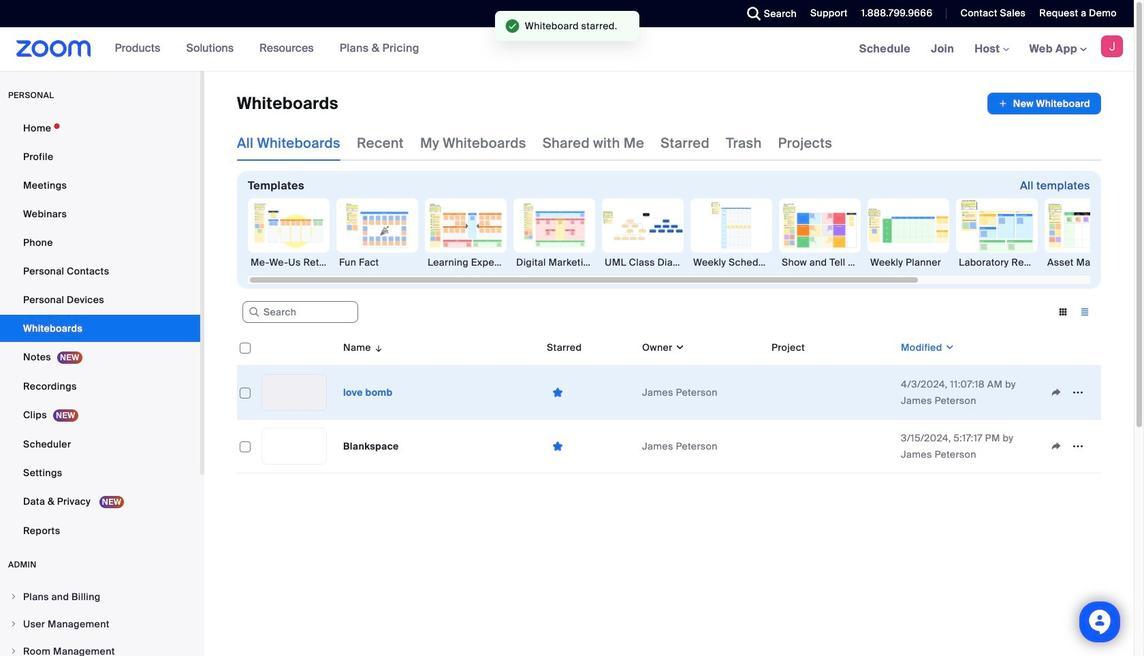 Task type: vqa. For each thing, say whether or not it's contained in the screenshot.
Fun Fact element
yes



Task type: locate. For each thing, give the bounding box(es) containing it.
thumbnail of love bomb image
[[262, 375, 326, 410]]

2 right image from the top
[[10, 647, 18, 655]]

click to unstar the whiteboard love bomb image
[[547, 386, 569, 399]]

cell for more options for love bomb image
[[766, 366, 896, 420]]

menu item
[[0, 584, 200, 610], [0, 611, 200, 637], [0, 638, 200, 656]]

3 menu item from the top
[[0, 638, 200, 656]]

profile picture image
[[1102, 35, 1123, 57]]

1 vertical spatial menu item
[[0, 611, 200, 637]]

application
[[988, 93, 1102, 114], [237, 330, 1112, 484]]

0 vertical spatial menu item
[[0, 584, 200, 610]]

thumbnail of blankspace image
[[262, 429, 326, 464]]

2 vertical spatial menu item
[[0, 638, 200, 656]]

right image for first menu item from the bottom of the admin menu menu
[[10, 647, 18, 655]]

cell
[[766, 366, 896, 420], [766, 420, 896, 474]]

1 vertical spatial application
[[237, 330, 1112, 484]]

banner
[[0, 27, 1134, 72]]

1 menu item from the top
[[0, 584, 200, 610]]

right image
[[10, 620, 18, 628], [10, 647, 18, 655]]

tabs of all whiteboard page tab list
[[237, 125, 833, 161]]

1 cell from the top
[[766, 366, 896, 420]]

1 right image from the top
[[10, 620, 18, 628]]

personal menu menu
[[0, 114, 200, 546]]

2 cell from the top
[[766, 420, 896, 474]]

more options for blankspace image
[[1068, 440, 1089, 452]]

product information navigation
[[105, 27, 430, 71]]

1 vertical spatial right image
[[10, 647, 18, 655]]

asset management element
[[1045, 255, 1127, 269]]

me-we-us retrospective element
[[248, 255, 330, 269]]

list mode, selected image
[[1074, 306, 1096, 318]]

0 vertical spatial right image
[[10, 620, 18, 628]]

add image
[[999, 97, 1008, 110]]

fun fact element
[[337, 255, 418, 269]]

cell for more options for blankspace icon
[[766, 420, 896, 474]]



Task type: describe. For each thing, give the bounding box(es) containing it.
more options for love bomb image
[[1068, 386, 1089, 399]]

success image
[[506, 19, 520, 33]]

blankspace element
[[343, 440, 399, 452]]

meetings navigation
[[849, 27, 1134, 72]]

digital marketing canvas element
[[514, 255, 595, 269]]

arrow down image
[[371, 339, 384, 356]]

uml class diagram element
[[602, 255, 684, 269]]

weekly schedule element
[[691, 255, 773, 269]]

admin menu menu
[[0, 584, 200, 656]]

zoom logo image
[[16, 40, 91, 57]]

2 menu item from the top
[[0, 611, 200, 637]]

show and tell with a twist element
[[779, 255, 861, 269]]

weekly planner element
[[868, 255, 950, 269]]

click to unstar the whiteboard blankspace image
[[547, 440, 569, 453]]

0 vertical spatial application
[[988, 93, 1102, 114]]

laboratory report element
[[957, 255, 1038, 269]]

learning experience canvas element
[[425, 255, 507, 269]]

love bomb element
[[343, 386, 393, 399]]

grid mode, not selected image
[[1053, 306, 1074, 318]]

love bomb, modified at apr 03, 2024 by james peterson, link image
[[262, 374, 327, 411]]

right image for second menu item from the bottom
[[10, 620, 18, 628]]

right image
[[10, 593, 18, 601]]

down image
[[673, 341, 685, 354]]

Search text field
[[243, 301, 358, 323]]



